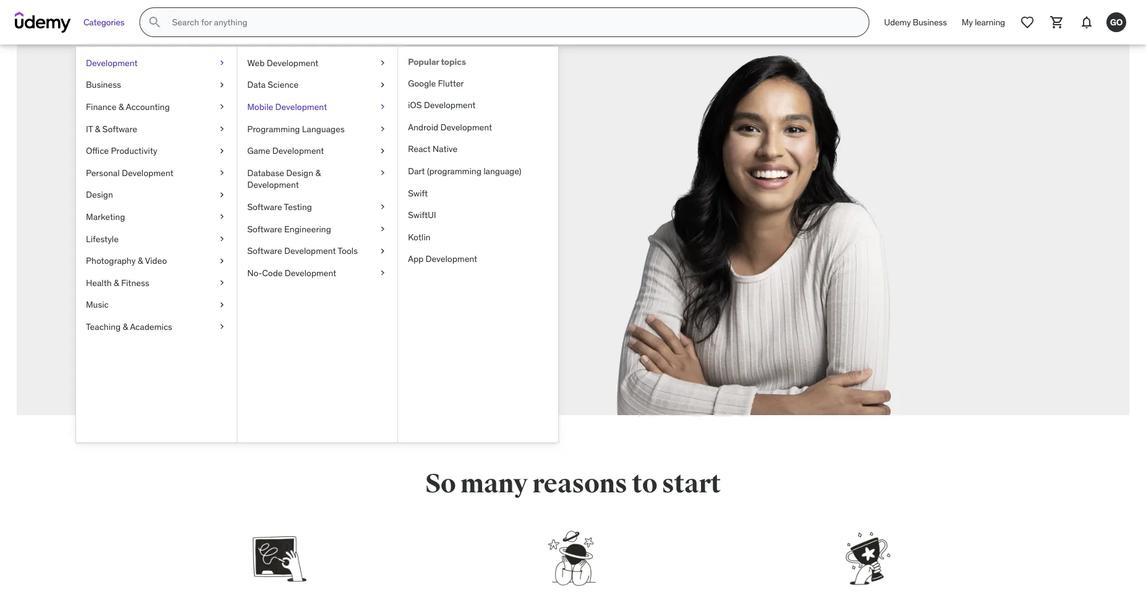 Task type: locate. For each thing, give the bounding box(es) containing it.
Search for anything text field
[[170, 12, 854, 33]]

xsmall image inside programming languages link
[[378, 123, 388, 135]]

xsmall image inside it & software link
[[217, 123, 227, 135]]

& left video
[[138, 255, 143, 267]]

development
[[86, 57, 138, 68], [267, 57, 319, 68], [424, 100, 476, 111], [275, 101, 327, 112], [441, 122, 492, 133], [273, 145, 324, 156], [122, 167, 174, 178], [247, 179, 299, 191], [284, 245, 336, 257], [426, 254, 478, 265], [285, 267, 337, 279]]

xsmall image inside game development link
[[378, 145, 388, 157]]

popular topics
[[408, 56, 466, 67]]

and
[[314, 231, 334, 246]]

kotlin link
[[398, 226, 559, 248]]

xsmall image for design
[[217, 189, 227, 201]]

xsmall image inside 'database design & development' link
[[378, 167, 388, 179]]

including
[[238, 248, 286, 262]]

flutter
[[438, 78, 464, 89]]

mobile
[[247, 101, 273, 112]]

xsmall image inside finance & accounting link
[[217, 101, 227, 113]]

xsmall image for marketing
[[217, 211, 227, 223]]

come
[[199, 155, 284, 193]]

become
[[199, 231, 242, 246]]

photography & video
[[86, 255, 167, 267]]

xsmall image inside teaching & academics link
[[217, 321, 227, 333]]

an
[[245, 231, 258, 246]]

learning
[[975, 17, 1006, 28]]

xsmall image for music
[[217, 299, 227, 311]]

personal development
[[86, 167, 174, 178]]

xsmall image inside mobile development link
[[378, 101, 388, 113]]

xsmall image for software development tools
[[378, 245, 388, 257]]

business link
[[76, 74, 237, 96]]

design link
[[76, 184, 237, 206]]

popular
[[408, 56, 439, 67]]

udemy
[[885, 17, 911, 28]]

categories
[[84, 17, 125, 28]]

android
[[408, 122, 439, 133]]

xsmall image inside "photography & video" link
[[217, 255, 227, 267]]

fitness
[[121, 277, 149, 289]]

database
[[247, 167, 284, 178]]

xsmall image inside business link
[[217, 79, 227, 91]]

native
[[433, 144, 458, 155]]

shopping cart with 0 items image
[[1050, 15, 1065, 30]]

xsmall image inside no-code development link
[[378, 267, 388, 279]]

programming
[[247, 123, 300, 134]]

xsmall image inside marketing link
[[217, 211, 227, 223]]

& right finance
[[119, 101, 124, 112]]

go link
[[1102, 7, 1132, 37]]

lives
[[199, 248, 222, 262]]

marketing
[[86, 211, 125, 222]]

xsmall image
[[378, 57, 388, 69], [217, 79, 227, 91], [217, 101, 227, 113], [217, 123, 227, 135], [378, 145, 388, 157], [378, 223, 388, 235], [217, 255, 227, 267], [217, 321, 227, 333]]

development for personal development
[[122, 167, 174, 178]]

1 horizontal spatial design
[[286, 167, 314, 178]]

xsmall image inside the lifestyle link
[[217, 233, 227, 245]]

wishlist image
[[1021, 15, 1035, 30]]

business up finance
[[86, 79, 121, 90]]

software up code
[[247, 245, 282, 257]]

software testing
[[247, 201, 312, 213]]

xsmall image for personal development
[[217, 167, 227, 179]]

xsmall image for mobile development
[[378, 101, 388, 113]]

design down game development
[[286, 167, 314, 178]]

xsmall image inside 'office productivity' link
[[217, 145, 227, 157]]

development for game development
[[273, 145, 324, 156]]

software testing link
[[238, 196, 398, 218]]

software up office productivity
[[102, 123, 137, 134]]

xsmall image inside development "link"
[[217, 57, 227, 69]]

xsmall image inside software testing link
[[378, 201, 388, 213]]

teach
[[289, 155, 370, 193]]

development for software development tools
[[284, 245, 336, 257]]

business right 'udemy'
[[913, 17, 948, 28]]

xsmall image for database design & development
[[378, 167, 388, 179]]

0 vertical spatial business
[[913, 17, 948, 28]]

software up including
[[247, 223, 282, 235]]

google
[[408, 78, 436, 89]]

xsmall image for programming languages
[[378, 123, 388, 135]]

development inside "link"
[[86, 57, 138, 68]]

engineering
[[284, 223, 331, 235]]

software for software development tools
[[247, 245, 282, 257]]

xsmall image inside health & fitness link
[[217, 277, 227, 289]]

0 vertical spatial design
[[286, 167, 314, 178]]

& for video
[[138, 255, 143, 267]]

design
[[286, 167, 314, 178], [86, 189, 113, 200]]

health & fitness link
[[76, 272, 237, 294]]

& down game development link
[[316, 167, 321, 178]]

software inside software development tools link
[[247, 245, 282, 257]]

design down personal
[[86, 189, 113, 200]]

my
[[962, 17, 973, 28]]

it & software
[[86, 123, 137, 134]]

software for software testing
[[247, 201, 282, 213]]

development for ios development
[[424, 100, 476, 111]]

teaching & academics link
[[76, 316, 237, 338]]

database design & development
[[247, 167, 321, 191]]

start
[[662, 468, 721, 500]]

xsmall image for web development
[[378, 57, 388, 69]]

udemy image
[[15, 12, 71, 33]]

instructor
[[261, 231, 311, 246]]

personal
[[86, 167, 120, 178]]

software up software engineering
[[247, 201, 282, 213]]

development for app development
[[426, 254, 478, 265]]

react
[[408, 144, 431, 155]]

development inside database design & development
[[247, 179, 299, 191]]

google flutter
[[408, 78, 464, 89]]

swift link
[[398, 182, 559, 204]]

software inside software testing link
[[247, 201, 282, 213]]

no-
[[247, 267, 262, 279]]

xsmall image inside the software engineering link
[[378, 223, 388, 235]]

swiftui
[[408, 210, 436, 221]]

development for web development
[[267, 57, 319, 68]]

dart (programming language) link
[[398, 160, 559, 182]]

udemy business
[[885, 17, 948, 28]]

xsmall image for software testing
[[378, 201, 388, 213]]

office productivity
[[86, 145, 157, 156]]

go
[[1111, 16, 1123, 28]]

0 horizontal spatial design
[[86, 189, 113, 200]]

come teach with us become an instructor and change lives — including your own
[[199, 155, 375, 262]]

game development link
[[238, 140, 398, 162]]

kotlin
[[408, 232, 431, 243]]

app development link
[[398, 248, 559, 270]]

programming languages link
[[238, 118, 398, 140]]

ios development link
[[398, 94, 559, 116]]

google flutter link
[[398, 72, 559, 94]]

xsmall image inside personal development link
[[217, 167, 227, 179]]

software development tools link
[[238, 240, 398, 262]]

& right teaching
[[123, 321, 128, 333]]

android development link
[[398, 116, 559, 138]]

xsmall image inside design link
[[217, 189, 227, 201]]

xsmall image
[[217, 57, 227, 69], [378, 79, 388, 91], [378, 101, 388, 113], [378, 123, 388, 135], [217, 145, 227, 157], [217, 167, 227, 179], [378, 167, 388, 179], [217, 189, 227, 201], [378, 201, 388, 213], [217, 211, 227, 223], [217, 233, 227, 245], [378, 245, 388, 257], [378, 267, 388, 279], [217, 277, 227, 289], [217, 299, 227, 311]]

software development tools
[[247, 245, 358, 257]]

testing
[[284, 201, 312, 213]]

science
[[268, 79, 299, 90]]

1 vertical spatial design
[[86, 189, 113, 200]]

xsmall image inside data science link
[[378, 79, 388, 91]]

no-code development link
[[238, 262, 398, 284]]

categories button
[[76, 7, 132, 37]]

app
[[408, 254, 424, 265]]

& right it
[[95, 123, 100, 134]]

development for android development
[[441, 122, 492, 133]]

& for software
[[95, 123, 100, 134]]

xsmall image inside web development link
[[378, 57, 388, 69]]

xsmall image inside software development tools link
[[378, 245, 388, 257]]

xsmall image for lifestyle
[[217, 233, 227, 245]]

xsmall image inside music link
[[217, 299, 227, 311]]

language)
[[484, 166, 522, 177]]

1 vertical spatial business
[[86, 79, 121, 90]]

& right health
[[114, 277, 119, 289]]



Task type: describe. For each thing, give the bounding box(es) containing it.
app development
[[408, 254, 478, 265]]

lifestyle
[[86, 233, 119, 244]]

submit search image
[[147, 15, 162, 30]]

so many reasons to start
[[426, 468, 721, 500]]

tools
[[338, 245, 358, 257]]

accounting
[[126, 101, 170, 112]]

my learning
[[962, 17, 1006, 28]]

notifications image
[[1080, 15, 1095, 30]]

& for fitness
[[114, 277, 119, 289]]

video
[[145, 255, 167, 267]]

software inside it & software link
[[102, 123, 137, 134]]

my learning link
[[955, 7, 1013, 37]]

—
[[225, 248, 235, 262]]

dart (programming language)
[[408, 166, 522, 177]]

music link
[[76, 294, 237, 316]]

android development
[[408, 122, 492, 133]]

marketing link
[[76, 206, 237, 228]]

with
[[199, 189, 264, 228]]

database design & development link
[[238, 162, 398, 196]]

mobile development
[[247, 101, 327, 112]]

xsmall image for game development
[[378, 145, 388, 157]]

mobile development element
[[398, 47, 559, 443]]

office
[[86, 145, 109, 156]]

finance & accounting
[[86, 101, 170, 112]]

software for software engineering
[[247, 223, 282, 235]]

software engineering
[[247, 223, 331, 235]]

health
[[86, 277, 112, 289]]

xsmall image for development
[[217, 57, 227, 69]]

development for mobile development
[[275, 101, 327, 112]]

xsmall image for teaching & academics
[[217, 321, 227, 333]]

udemy business link
[[877, 7, 955, 37]]

music
[[86, 299, 109, 311]]

data
[[247, 79, 266, 90]]

web
[[247, 57, 265, 68]]

xsmall image for health & fitness
[[217, 277, 227, 289]]

personal development link
[[76, 162, 237, 184]]

xsmall image for it & software
[[217, 123, 227, 135]]

office productivity link
[[76, 140, 237, 162]]

it & software link
[[76, 118, 237, 140]]

web development
[[247, 57, 319, 68]]

code
[[262, 267, 283, 279]]

data science
[[247, 79, 299, 90]]

xsmall image for photography & video
[[217, 255, 227, 267]]

web development link
[[238, 52, 398, 74]]

development link
[[76, 52, 237, 74]]

lifestyle link
[[76, 228, 237, 250]]

topics
[[441, 56, 466, 67]]

& for accounting
[[119, 101, 124, 112]]

xsmall image for office productivity
[[217, 145, 227, 157]]

change
[[337, 231, 375, 246]]

xsmall image for software engineering
[[378, 223, 388, 235]]

programming languages
[[247, 123, 345, 134]]

ios
[[408, 100, 422, 111]]

data science link
[[238, 74, 398, 96]]

no-code development
[[247, 267, 337, 279]]

game development
[[247, 145, 324, 156]]

design inside database design & development
[[286, 167, 314, 178]]

(programming
[[427, 166, 482, 177]]

xsmall image for finance & accounting
[[217, 101, 227, 113]]

teaching
[[86, 321, 121, 333]]

productivity
[[111, 145, 157, 156]]

health & fitness
[[86, 277, 149, 289]]

software engineering link
[[238, 218, 398, 240]]

0 horizontal spatial business
[[86, 79, 121, 90]]

languages
[[302, 123, 345, 134]]

xsmall image for no-code development
[[378, 267, 388, 279]]

finance
[[86, 101, 117, 112]]

it
[[86, 123, 93, 134]]

finance & accounting link
[[76, 96, 237, 118]]

& for academics
[[123, 321, 128, 333]]

swiftui link
[[398, 204, 559, 226]]

mobile development link
[[238, 96, 398, 118]]

to
[[632, 468, 658, 500]]

your
[[289, 248, 311, 262]]

us
[[270, 189, 303, 228]]

photography
[[86, 255, 136, 267]]

1 horizontal spatial business
[[913, 17, 948, 28]]

teaching & academics
[[86, 321, 172, 333]]

ios development
[[408, 100, 476, 111]]

xsmall image for business
[[217, 79, 227, 91]]

react native
[[408, 144, 458, 155]]

& inside database design & development
[[316, 167, 321, 178]]

photography & video link
[[76, 250, 237, 272]]

xsmall image for data science
[[378, 79, 388, 91]]



Task type: vqa. For each thing, say whether or not it's contained in the screenshot.
Mastery
no



